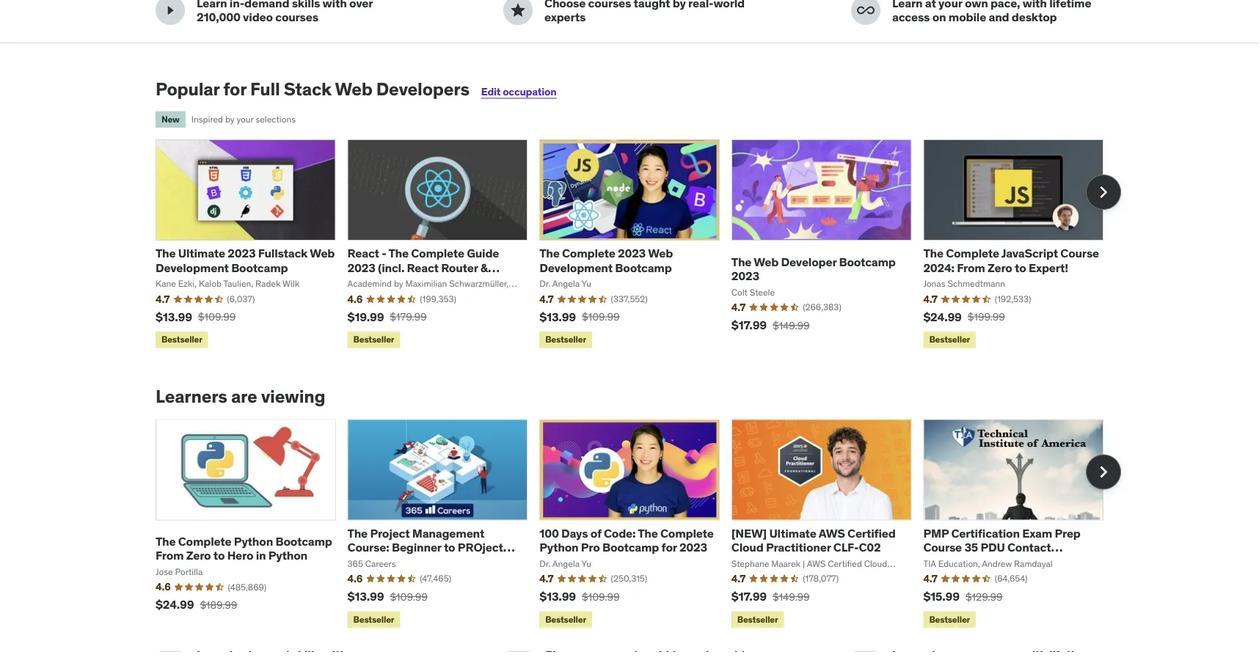 Task type: describe. For each thing, give the bounding box(es) containing it.
by inside choose courses taught by real-world experts
[[673, 0, 686, 10]]

learners are viewing
[[156, 386, 325, 408]]

the inside 100 days of code: the complete python pro bootcamp for 2023
[[638, 526, 658, 541]]

python inside 100 days of code: the complete python pro bootcamp for 2023
[[540, 540, 579, 555]]

to inside the complete python bootcamp from zero to hero in python
[[213, 548, 225, 563]]

over
[[349, 0, 373, 10]]

access
[[892, 9, 930, 24]]

for inside 100 days of code: the complete python pro bootcamp for 2023
[[662, 540, 677, 555]]

zero inside the complete python bootcamp from zero to hero in python
[[186, 548, 211, 563]]

desktop
[[1012, 9, 1057, 24]]

2024:
[[924, 260, 955, 275]]

from inside the complete python bootcamp from zero to hero in python
[[156, 548, 184, 563]]

[new]
[[732, 526, 767, 541]]

the project management course: beginner to project manager link
[[348, 526, 515, 569]]

0 horizontal spatial by
[[225, 114, 235, 125]]

courses inside choose courses taught by real-world experts
[[588, 0, 631, 10]]

fullstack
[[258, 246, 308, 261]]

2023 inside the ultimate 2023 fullstack web development bootcamp
[[228, 246, 256, 261]]

&
[[481, 260, 488, 275]]

manager
[[348, 554, 396, 569]]

pdu
[[981, 540, 1005, 555]]

web inside the ultimate 2023 fullstack web development bootcamp
[[310, 246, 335, 261]]

certification
[[951, 526, 1020, 541]]

redux)
[[348, 274, 386, 289]]

the complete 2023 web development bootcamp
[[540, 246, 673, 275]]

experts
[[545, 9, 586, 24]]

project
[[370, 526, 410, 541]]

100
[[540, 526, 559, 541]]

complete for the complete 2023 web development bootcamp
[[562, 246, 615, 261]]

router
[[441, 260, 478, 275]]

react - the complete guide 2023 (incl. react router & redux)
[[348, 246, 499, 289]]

next image
[[1092, 181, 1116, 204]]

1 horizontal spatial react
[[407, 260, 439, 275]]

your for by
[[237, 114, 254, 125]]

real-
[[688, 0, 714, 10]]

code:
[[604, 526, 636, 541]]

the complete javascript course 2024: from zero to expert!
[[924, 246, 1099, 275]]

complete inside react - the complete guide 2023 (incl. react router & redux)
[[411, 246, 465, 261]]

the complete javascript course 2024: from zero to expert! link
[[924, 246, 1099, 275]]

complete for the complete javascript course 2024: from zero to expert!
[[946, 246, 999, 261]]

beginner
[[392, 540, 442, 555]]

in
[[256, 548, 266, 563]]

viewing
[[261, 386, 325, 408]]

courses inside learn in-demand skills with over 210,000 video courses
[[275, 9, 318, 24]]

zero inside the complete javascript course 2024: from zero to expert!
[[988, 260, 1013, 275]]

prep
[[1055, 526, 1081, 541]]

ultimate for aws
[[769, 526, 817, 541]]

bootcamp inside 100 days of code: the complete python pro bootcamp for 2023
[[602, 540, 659, 555]]

c02
[[859, 540, 881, 555]]

inspired by your selections
[[191, 114, 296, 125]]

pmp
[[924, 526, 949, 541]]

learn in-demand skills with over 210,000 video courses
[[197, 0, 373, 24]]

pro
[[581, 540, 600, 555]]

course inside the complete javascript course 2024: from zero to expert!
[[1061, 246, 1099, 261]]

carousel element containing the ultimate 2023 fullstack web development bootcamp
[[156, 139, 1121, 351]]

development inside the ultimate 2023 fullstack web development bootcamp
[[156, 260, 229, 275]]

development inside the complete 2023 web development bootcamp
[[540, 260, 613, 275]]

pace,
[[991, 0, 1020, 10]]

with inside learn at your own pace, with lifetime access on mobile and desktop
[[1023, 0, 1047, 10]]

taught
[[634, 0, 670, 10]]

complete inside 100 days of code: the complete python pro bootcamp for 2023
[[661, 526, 714, 541]]

practitioner
[[766, 540, 831, 555]]

learn for learn at your own pace, with lifetime access on mobile and desktop
[[892, 0, 923, 10]]

skills
[[292, 0, 320, 10]]

choose
[[545, 0, 586, 10]]

to inside the complete javascript course 2024: from zero to expert!
[[1015, 260, 1026, 275]]

edit occupation button
[[481, 85, 557, 98]]

next image
[[1092, 461, 1116, 484]]

stack
[[284, 78, 332, 100]]

learn at your own pace, with lifetime access on mobile and desktop
[[892, 0, 1092, 24]]

javascript
[[1002, 246, 1058, 261]]

the complete python bootcamp from zero to hero in python
[[156, 534, 332, 563]]

bootcamp inside the web developer bootcamp 2023
[[839, 254, 896, 269]]

video
[[243, 9, 273, 24]]

popular for full stack web developers
[[156, 78, 470, 100]]

complete for the complete python bootcamp from zero to hero in python
[[178, 534, 232, 549]]

and
[[989, 9, 1009, 24]]

carousel element containing the project management course: beginner to project manager
[[156, 419, 1121, 631]]

contact
[[1008, 540, 1051, 555]]

full
[[250, 78, 280, 100]]

bootcamp inside the ultimate 2023 fullstack web development bootcamp
[[231, 260, 288, 275]]

new
[[161, 113, 180, 125]]

expert!
[[1029, 260, 1068, 275]]

own
[[965, 0, 988, 10]]

0 horizontal spatial for
[[223, 78, 247, 100]]

react - the complete guide 2023 (incl. react router & redux) link
[[348, 246, 500, 289]]

bootcamp inside the complete python bootcamp from zero to hero in python
[[276, 534, 332, 549]]

the for the complete 2023 web development bootcamp
[[540, 246, 560, 261]]

certified
[[848, 526, 896, 541]]

-
[[382, 246, 386, 261]]

at
[[925, 0, 936, 10]]

pmp certification exam prep course 35 pdu contact hours/pdu link
[[924, 526, 1081, 569]]

the complete 2023 web development bootcamp link
[[540, 246, 673, 275]]



Task type: vqa. For each thing, say whether or not it's contained in the screenshot.
Management at bottom
yes



Task type: locate. For each thing, give the bounding box(es) containing it.
your right at
[[939, 0, 963, 10]]

1 horizontal spatial by
[[673, 0, 686, 10]]

0 vertical spatial your
[[939, 0, 963, 10]]

1 vertical spatial by
[[225, 114, 235, 125]]

1 horizontal spatial course
[[1061, 246, 1099, 261]]

web
[[335, 78, 373, 100], [310, 246, 335, 261], [648, 246, 673, 261], [754, 254, 779, 269]]

cloud
[[732, 540, 764, 555]]

100 days of code: the complete python pro bootcamp for 2023
[[540, 526, 714, 555]]

react left -
[[348, 246, 379, 261]]

(incl.
[[378, 260, 405, 275]]

aws
[[819, 526, 845, 541]]

with right "pace,"
[[1023, 0, 1047, 10]]

learn inside learn at your own pace, with lifetime access on mobile and desktop
[[892, 0, 923, 10]]

35
[[965, 540, 978, 555]]

world
[[714, 0, 745, 10]]

ultimate inside [new] ultimate aws certified cloud practitioner clf-c02
[[769, 526, 817, 541]]

clf-
[[834, 540, 859, 555]]

edit
[[481, 85, 501, 98]]

your for at
[[939, 0, 963, 10]]

0 horizontal spatial your
[[237, 114, 254, 125]]

for left full
[[223, 78, 247, 100]]

exam
[[1022, 526, 1052, 541]]

ultimate inside the ultimate 2023 fullstack web development bootcamp
[[178, 246, 225, 261]]

the for the project management course: beginner to project manager
[[348, 526, 368, 541]]

react
[[348, 246, 379, 261], [407, 260, 439, 275]]

1 horizontal spatial from
[[957, 260, 985, 275]]

the for the complete javascript course 2024: from zero to expert!
[[924, 246, 944, 261]]

lifetime
[[1050, 0, 1092, 10]]

the inside the complete 2023 web development bootcamp
[[540, 246, 560, 261]]

[new] ultimate aws certified cloud practitioner clf-c02
[[732, 526, 896, 555]]

inspired
[[191, 114, 223, 125]]

management
[[412, 526, 485, 541]]

mobile
[[949, 9, 986, 24]]

the ultimate 2023 fullstack web development bootcamp link
[[156, 246, 335, 275]]

the inside react - the complete guide 2023 (incl. react router & redux)
[[389, 246, 409, 261]]

medium image left choose
[[509, 1, 527, 19]]

the for the web developer bootcamp 2023
[[732, 254, 752, 269]]

0 horizontal spatial development
[[156, 260, 229, 275]]

0 vertical spatial ultimate
[[178, 246, 225, 261]]

the inside the complete javascript course 2024: from zero to expert!
[[924, 246, 944, 261]]

complete inside the complete javascript course 2024: from zero to expert!
[[946, 246, 999, 261]]

courses right video
[[275, 9, 318, 24]]

guide
[[467, 246, 499, 261]]

from inside the complete javascript course 2024: from zero to expert!
[[957, 260, 985, 275]]

choose courses taught by real-world experts
[[545, 0, 745, 24]]

1 horizontal spatial your
[[939, 0, 963, 10]]

[new] ultimate aws certified cloud practitioner clf-c02 link
[[732, 526, 896, 555]]

0 vertical spatial by
[[673, 0, 686, 10]]

in-
[[230, 0, 244, 10]]

1 horizontal spatial for
[[662, 540, 677, 555]]

learners
[[156, 386, 227, 408]]

to left project
[[444, 540, 455, 555]]

to
[[1015, 260, 1026, 275], [444, 540, 455, 555], [213, 548, 225, 563]]

1 vertical spatial your
[[237, 114, 254, 125]]

1 horizontal spatial to
[[444, 540, 455, 555]]

2023 inside the complete 2023 web development bootcamp
[[618, 246, 646, 261]]

development
[[156, 260, 229, 275], [540, 260, 613, 275]]

100 days of code: the complete python pro bootcamp for 2023 link
[[540, 526, 714, 555]]

selections
[[256, 114, 296, 125]]

the inside the complete python bootcamp from zero to hero in python
[[156, 534, 176, 549]]

with
[[323, 0, 347, 10], [1023, 0, 1047, 10]]

carousel element
[[156, 139, 1121, 351], [156, 419, 1121, 631]]

edit occupation
[[481, 85, 557, 98]]

0 horizontal spatial learn
[[197, 0, 227, 10]]

0 horizontal spatial course
[[924, 540, 962, 555]]

complete inside the complete 2023 web development bootcamp
[[562, 246, 615, 261]]

0 horizontal spatial from
[[156, 548, 184, 563]]

1 horizontal spatial development
[[540, 260, 613, 275]]

2 medium image from the left
[[857, 1, 875, 19]]

zero left hero
[[186, 548, 211, 563]]

from right 2024:
[[957, 260, 985, 275]]

1 carousel element from the top
[[156, 139, 1121, 351]]

0 horizontal spatial ultimate
[[178, 246, 225, 261]]

with inside learn in-demand skills with over 210,000 video courses
[[323, 0, 347, 10]]

0 vertical spatial from
[[957, 260, 985, 275]]

210,000
[[197, 9, 241, 24]]

by
[[673, 0, 686, 10], [225, 114, 235, 125]]

the project management course: beginner to project manager
[[348, 526, 503, 569]]

1 vertical spatial from
[[156, 548, 184, 563]]

course left "35"
[[924, 540, 962, 555]]

developer
[[781, 254, 837, 269]]

developers
[[376, 78, 470, 100]]

0 vertical spatial zero
[[988, 260, 1013, 275]]

complete inside the complete python bootcamp from zero to hero in python
[[178, 534, 232, 549]]

demand
[[244, 0, 289, 10]]

pmp certification exam prep course 35 pdu contact hours/pdu
[[924, 526, 1081, 569]]

0 horizontal spatial medium image
[[509, 1, 527, 19]]

the complete python bootcamp from zero to hero in python link
[[156, 534, 332, 563]]

2 horizontal spatial to
[[1015, 260, 1026, 275]]

for right code:
[[662, 540, 677, 555]]

1 development from the left
[[156, 260, 229, 275]]

popular
[[156, 78, 220, 100]]

1 horizontal spatial learn
[[892, 0, 923, 10]]

the inside the ultimate 2023 fullstack web development bootcamp
[[156, 246, 176, 261]]

ultimate
[[178, 246, 225, 261], [769, 526, 817, 541]]

project
[[458, 540, 503, 555]]

react right '(incl.'
[[407, 260, 439, 275]]

0 vertical spatial for
[[223, 78, 247, 100]]

learn
[[197, 0, 227, 10], [892, 0, 923, 10]]

2 carousel element from the top
[[156, 419, 1121, 631]]

of
[[591, 526, 602, 541]]

0 horizontal spatial with
[[323, 0, 347, 10]]

medium image for learn
[[857, 1, 875, 19]]

to inside the project management course: beginner to project manager
[[444, 540, 455, 555]]

0 horizontal spatial to
[[213, 548, 225, 563]]

2023 inside react - the complete guide 2023 (incl. react router & redux)
[[348, 260, 376, 275]]

from left hero
[[156, 548, 184, 563]]

hours/pdu
[[924, 554, 987, 569]]

1 vertical spatial carousel element
[[156, 419, 1121, 631]]

medium image
[[509, 1, 527, 19], [857, 1, 875, 19]]

1 learn from the left
[[197, 0, 227, 10]]

2 with from the left
[[1023, 0, 1047, 10]]

1 with from the left
[[323, 0, 347, 10]]

learn for learn in-demand skills with over 210,000 video courses
[[197, 0, 227, 10]]

medium image left access
[[857, 1, 875, 19]]

your inside learn at your own pace, with lifetime access on mobile and desktop
[[939, 0, 963, 10]]

2023 inside 100 days of code: the complete python pro bootcamp for 2023
[[679, 540, 707, 555]]

the for the complete python bootcamp from zero to hero in python
[[156, 534, 176, 549]]

2 development from the left
[[540, 260, 613, 275]]

by left real-
[[673, 0, 686, 10]]

0 vertical spatial carousel element
[[156, 139, 1121, 351]]

zero
[[988, 260, 1013, 275], [186, 548, 211, 563]]

web inside the complete 2023 web development bootcamp
[[648, 246, 673, 261]]

course right javascript
[[1061, 246, 1099, 261]]

1 horizontal spatial zero
[[988, 260, 1013, 275]]

medium image for choose
[[509, 1, 527, 19]]

web inside the web developer bootcamp 2023
[[754, 254, 779, 269]]

course inside pmp certification exam prep course 35 pdu contact hours/pdu
[[924, 540, 962, 555]]

1 medium image from the left
[[509, 1, 527, 19]]

complete
[[411, 246, 465, 261], [562, 246, 615, 261], [946, 246, 999, 261], [661, 526, 714, 541], [178, 534, 232, 549]]

by right inspired
[[225, 114, 235, 125]]

0 horizontal spatial courses
[[275, 9, 318, 24]]

1 horizontal spatial medium image
[[857, 1, 875, 19]]

0 horizontal spatial react
[[348, 246, 379, 261]]

the for the ultimate 2023 fullstack web development bootcamp
[[156, 246, 176, 261]]

for
[[223, 78, 247, 100], [662, 540, 677, 555]]

1 horizontal spatial with
[[1023, 0, 1047, 10]]

1 vertical spatial ultimate
[[769, 526, 817, 541]]

0 vertical spatial course
[[1061, 246, 1099, 261]]

the ultimate 2023 fullstack web development bootcamp
[[156, 246, 335, 275]]

learn inside learn in-demand skills with over 210,000 video courses
[[197, 0, 227, 10]]

python
[[234, 534, 273, 549], [540, 540, 579, 555], [268, 548, 308, 563]]

courses
[[588, 0, 631, 10], [275, 9, 318, 24]]

your left selections
[[237, 114, 254, 125]]

zero left expert!
[[988, 260, 1013, 275]]

from
[[957, 260, 985, 275], [156, 548, 184, 563]]

2 learn from the left
[[892, 0, 923, 10]]

days
[[561, 526, 588, 541]]

the inside the project management course: beginner to project manager
[[348, 526, 368, 541]]

1 horizontal spatial courses
[[588, 0, 631, 10]]

1 vertical spatial course
[[924, 540, 962, 555]]

2023 inside the web developer bootcamp 2023
[[732, 268, 759, 283]]

to left hero
[[213, 548, 225, 563]]

the web developer bootcamp 2023 link
[[732, 254, 896, 283]]

the inside the web developer bootcamp 2023
[[732, 254, 752, 269]]

are
[[231, 386, 257, 408]]

learn left at
[[892, 0, 923, 10]]

medium image
[[161, 1, 179, 19]]

1 vertical spatial zero
[[186, 548, 211, 563]]

courses left taught
[[588, 0, 631, 10]]

your
[[939, 0, 963, 10], [237, 114, 254, 125]]

course
[[1061, 246, 1099, 261], [924, 540, 962, 555]]

0 horizontal spatial zero
[[186, 548, 211, 563]]

occupation
[[503, 85, 557, 98]]

hero
[[227, 548, 253, 563]]

with left over on the top left
[[323, 0, 347, 10]]

to left expert!
[[1015, 260, 1026, 275]]

on
[[933, 9, 946, 24]]

learn left in-
[[197, 0, 227, 10]]

1 vertical spatial for
[[662, 540, 677, 555]]

bootcamp inside the complete 2023 web development bootcamp
[[615, 260, 672, 275]]

ultimate for 2023
[[178, 246, 225, 261]]

course:
[[348, 540, 389, 555]]

the web developer bootcamp 2023
[[732, 254, 896, 283]]

1 horizontal spatial ultimate
[[769, 526, 817, 541]]



